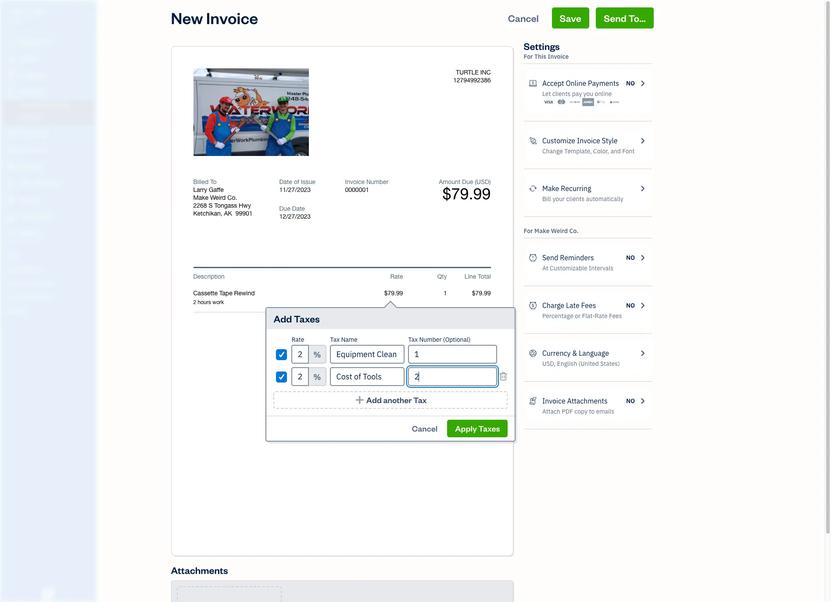 Task type: describe. For each thing, give the bounding box(es) containing it.
your
[[553, 195, 565, 203]]

apply taxes
[[455, 424, 500, 434]]

due for amount due ( usd ) $79.99
[[462, 179, 473, 186]]

paintbrush image
[[529, 136, 537, 146]]

larry
[[193, 186, 207, 194]]

0 vertical spatial clients
[[552, 90, 571, 98]]

1 0.00 from the top
[[479, 368, 491, 375]]

no for send reminders
[[626, 254, 635, 262]]

Enter an Invoice # text field
[[345, 186, 370, 194]]

at customizable intervals
[[542, 265, 613, 272]]

issue
[[301, 179, 315, 186]]

chevronright image for make recurring
[[638, 183, 647, 194]]

at
[[542, 265, 548, 272]]

accept online payments
[[542, 79, 619, 88]]

automatically
[[586, 195, 623, 203]]

) inside amount due ( usd ) $79.99
[[489, 179, 491, 186]]

invoice image
[[6, 88, 16, 97]]

tax number text field for the tax name text box corresponding to tax rate (percentage) text field corresponding to check image
[[408, 345, 497, 364]]

items and services image
[[7, 280, 94, 287]]

check image
[[278, 351, 286, 359]]

payment image
[[6, 129, 16, 138]]

customize
[[542, 136, 575, 145]]

Enter an Item Description text field
[[193, 299, 359, 306]]

(united
[[579, 360, 599, 368]]

chevronright image for charge late fees
[[638, 301, 647, 311]]

1 horizontal spatial weird
[[551, 227, 568, 235]]

delete
[[230, 108, 251, 117]]

check image
[[278, 373, 286, 382]]

delete tax image
[[499, 372, 508, 382]]

billed to larry gaffe make weird co. 2268 s tongass hwy ketchikan, ak  99901
[[193, 179, 253, 217]]

paid
[[425, 395, 437, 402]]

language
[[579, 349, 609, 358]]

copy
[[575, 408, 588, 416]]

send reminders
[[542, 254, 594, 262]]

Issue date in MM/DD/YYYY format text field
[[279, 186, 332, 194]]

co. inside billed to larry gaffe make weird co. 2268 s tongass hwy ketchikan, ak  99901
[[227, 194, 237, 201]]

tax rate (percentage) text field for check image
[[292, 345, 309, 364]]

name
[[341, 336, 357, 344]]

discover image
[[569, 98, 581, 107]]

invoices image
[[529, 396, 537, 407]]

tax name text field for tax rate (percentage) text field corresponding to check image
[[330, 345, 405, 364]]

turtle inc 12794992386
[[453, 69, 491, 84]]

color,
[[593, 147, 609, 155]]

chevronright image for send reminders
[[638, 253, 647, 263]]

freshbooks image
[[41, 589, 55, 599]]

bill your clients automatically
[[542, 195, 623, 203]]

(optional)
[[443, 336, 471, 344]]

billed
[[193, 179, 209, 186]]

to
[[589, 408, 595, 416]]

1 chevronright image from the top
[[638, 136, 647, 146]]

0 vertical spatial date
[[279, 179, 292, 186]]

invoice inside "settings for this invoice"
[[548, 53, 569, 61]]

accept
[[542, 79, 564, 88]]

refresh image
[[529, 183, 537, 194]]

amount inside total amount paid
[[402, 395, 423, 402]]

attach
[[542, 408, 560, 416]]

delete image
[[230, 108, 273, 117]]

attach pdf copy to emails
[[542, 408, 614, 416]]

apple pay image
[[596, 98, 607, 107]]

tax number (optional)
[[408, 336, 471, 344]]

rate for tax number (optional)
[[292, 336, 304, 344]]

make recurring
[[542, 184, 591, 193]]

no for charge late fees
[[626, 302, 635, 310]]

(
[[475, 179, 476, 186]]

to
[[210, 179, 217, 186]]

send for send reminders
[[542, 254, 558, 262]]

currency & language
[[542, 349, 609, 358]]

no for accept online payments
[[626, 79, 635, 87]]

reminders
[[560, 254, 594, 262]]

style
[[602, 136, 618, 145]]

2 vertical spatial make
[[534, 227, 550, 235]]

total amount paid
[[402, 385, 437, 402]]

tax inside add another tax button
[[413, 395, 427, 405]]

payments
[[588, 79, 619, 88]]

intervals
[[589, 265, 613, 272]]

79.99 0.00
[[475, 385, 491, 400]]

cancel for save
[[508, 12, 539, 24]]

for make weird co.
[[524, 227, 578, 235]]

tax name
[[330, 336, 357, 344]]

weird inside billed to larry gaffe make weird co. 2268 s tongass hwy ketchikan, ak  99901
[[210, 194, 226, 201]]

chevronright image for no
[[638, 78, 647, 89]]

amount due ( usd ) $79.99
[[439, 179, 491, 203]]

currency
[[542, 349, 571, 358]]

1 horizontal spatial attachments
[[567, 397, 608, 406]]

cancel button for apply taxes
[[404, 420, 445, 438]]

let
[[542, 90, 551, 98]]

tongass
[[214, 202, 237, 209]]

1 vertical spatial rate
[[595, 312, 608, 320]]

this
[[534, 53, 546, 61]]

date inside 'due date 12/27/2023'
[[292, 205, 305, 212]]

gaffe
[[209, 186, 224, 194]]

chevronright image for invoice attachments
[[638, 396, 647, 407]]

image
[[253, 108, 273, 117]]

s
[[209, 202, 213, 209]]

number for invoice
[[366, 179, 388, 186]]

Item Quantity text field
[[434, 290, 447, 297]]

cancel for apply taxes
[[412, 424, 438, 434]]

another
[[383, 395, 412, 405]]

chevronright image for currency & language
[[638, 348, 647, 359]]

Item Rate (USD) text field
[[384, 290, 403, 297]]

template,
[[564, 147, 592, 155]]

12794992386
[[453, 77, 491, 84]]

subtotal
[[414, 351, 437, 358]]

save button
[[552, 7, 589, 29]]

12/27/2023
[[279, 213, 311, 220]]

tax rate (percentage) text field for check icon
[[292, 368, 309, 387]]

bank image
[[609, 98, 621, 107]]

to...
[[628, 12, 646, 24]]

turtle for turtle inc 12794992386
[[456, 69, 479, 76]]

owner
[[7, 18, 23, 24]]

add another tax
[[366, 395, 427, 405]]

mastercard image
[[556, 98, 567, 107]]

save
[[560, 12, 581, 24]]

line total
[[465, 273, 491, 280]]

plus image
[[355, 396, 365, 405]]

taxes for apply taxes
[[478, 424, 500, 434]]

date of issue
[[279, 179, 315, 186]]

$79.99 inside amount due ( usd ) $79.99
[[442, 185, 491, 203]]

line
[[465, 273, 476, 280]]

flat-
[[582, 312, 595, 320]]

charge late fees
[[542, 301, 596, 310]]

due inside 'due date 12/27/2023'
[[279, 205, 290, 212]]

99901
[[236, 210, 253, 217]]

of
[[294, 179, 299, 186]]



Task type: vqa. For each thing, say whether or not it's contained in the screenshot.
Payments at the right top
yes



Task type: locate. For each thing, give the bounding box(es) containing it.
make down larry
[[193, 194, 208, 201]]

fees right flat-
[[609, 312, 622, 320]]

and
[[611, 147, 621, 155]]

2 tax name text field from the top
[[330, 368, 405, 387]]

79.99 up apply taxes
[[475, 385, 491, 392]]

add another tax button
[[274, 392, 508, 409]]

0 horizontal spatial cancel button
[[404, 420, 445, 438]]

states)
[[600, 360, 620, 368]]

0 vertical spatial tax rate (percentage) text field
[[292, 345, 309, 364]]

cancel
[[508, 12, 539, 24], [412, 424, 438, 434]]

0 vertical spatial cancel
[[508, 12, 539, 24]]

79.99 for 79.99 0.00
[[475, 385, 491, 392]]

no
[[626, 79, 635, 87], [626, 254, 635, 262], [626, 302, 635, 310], [626, 398, 635, 405]]

invoice attachments
[[542, 397, 608, 406]]

weird up 'send reminders'
[[551, 227, 568, 235]]

money image
[[6, 196, 16, 205]]

0.00 inside 79.99 0.00
[[479, 393, 491, 400]]

taxes inside apply taxes 'button'
[[478, 424, 500, 434]]

cancel button for save
[[500, 7, 547, 29]]

ketchikan,
[[193, 210, 222, 217]]

) right the ( at the right
[[489, 179, 491, 186]]

1 vertical spatial cancel button
[[404, 420, 445, 438]]

1 vertical spatial cancel
[[412, 424, 438, 434]]

you
[[583, 90, 593, 98]]

weird down "gaffe"
[[210, 194, 226, 201]]

0 vertical spatial make
[[542, 184, 559, 193]]

2268
[[193, 202, 207, 209]]

rate right "or"
[[595, 312, 608, 320]]

1 vertical spatial weird
[[551, 227, 568, 235]]

pdf
[[562, 408, 573, 416]]

inc for turtle inc 12794992386
[[480, 69, 491, 76]]

0 vertical spatial tax number text field
[[408, 345, 497, 364]]

1 horizontal spatial )
[[489, 179, 491, 186]]

for left the this
[[524, 53, 533, 61]]

0 vertical spatial cancel button
[[500, 7, 547, 29]]

for inside "settings for this invoice"
[[524, 53, 533, 61]]

0 vertical spatial 79.99
[[475, 351, 491, 358]]

1 vertical spatial )
[[436, 418, 437, 425]]

tax
[[330, 336, 340, 344], [408, 336, 418, 344], [428, 368, 437, 375], [413, 395, 427, 405]]

0 vertical spatial number
[[366, 179, 388, 186]]

1 horizontal spatial co.
[[569, 227, 578, 235]]

Tax number text field
[[408, 345, 497, 364], [408, 368, 497, 387]]

0.00 left delete tax icon in the bottom of the page
[[479, 368, 491, 375]]

clients down recurring
[[566, 195, 585, 203]]

cancel button down paid
[[404, 420, 445, 438]]

cancel down paid
[[412, 424, 438, 434]]

for up latereminders image
[[524, 227, 533, 235]]

percentage or flat-rate fees
[[542, 312, 622, 320]]

tax name text field up plus image
[[330, 368, 405, 387]]

tax up subtotal
[[408, 336, 418, 344]]

taxes right apply
[[478, 424, 500, 434]]

1 vertical spatial 79.99
[[475, 385, 491, 392]]

font
[[622, 147, 635, 155]]

emails
[[596, 408, 614, 416]]

onlinesales image
[[529, 78, 537, 89]]

amount down add another tax
[[386, 418, 407, 425]]

send
[[604, 12, 627, 24], [542, 254, 558, 262]]

add down enter an item description text box
[[274, 313, 292, 325]]

2 horizontal spatial rate
[[595, 312, 608, 320]]

amount left the ( at the right
[[439, 179, 460, 186]]

1 horizontal spatial rate
[[390, 273, 403, 280]]

1 vertical spatial amount
[[402, 395, 423, 402]]

0 horizontal spatial number
[[366, 179, 388, 186]]

online
[[566, 79, 586, 88]]

turtle for turtle inc owner
[[7, 8, 32, 17]]

description
[[193, 273, 225, 280]]

79.99
[[475, 351, 491, 358], [475, 385, 491, 392]]

add inside add another tax button
[[366, 395, 382, 405]]

0 vertical spatial usd
[[476, 179, 489, 186]]

qty
[[437, 273, 447, 280]]

fees
[[581, 301, 596, 310], [609, 312, 622, 320]]

0 vertical spatial inc
[[34, 8, 46, 17]]

1 tax rate (percentage) text field from the top
[[292, 345, 309, 364]]

2 for from the top
[[524, 227, 533, 235]]

0 vertical spatial turtle
[[7, 8, 32, 17]]

1 vertical spatial taxes
[[478, 424, 500, 434]]

make up bill
[[542, 184, 559, 193]]

add for add another tax
[[366, 395, 382, 405]]

0 vertical spatial due
[[462, 179, 473, 186]]

taxes down enter an item description text box
[[294, 313, 320, 325]]

0 vertical spatial send
[[604, 12, 627, 24]]

timer image
[[6, 179, 16, 188]]

Enter an Item Name text field
[[193, 290, 359, 298]]

1 horizontal spatial turtle
[[456, 69, 479, 76]]

1 vertical spatial co.
[[569, 227, 578, 235]]

new invoice
[[171, 7, 258, 28]]

visa image
[[542, 98, 554, 107]]

co. up reminders
[[569, 227, 578, 235]]

&
[[572, 349, 577, 358]]

cancel button
[[500, 7, 547, 29], [404, 420, 445, 438]]

1 tax number text field from the top
[[408, 345, 497, 364]]

0 horizontal spatial )
[[436, 418, 437, 425]]

amount for amount due usd )
[[386, 418, 407, 425]]

0 horizontal spatial add
[[274, 313, 292, 325]]

2 chevronright image from the top
[[638, 253, 647, 263]]

0 horizontal spatial inc
[[34, 8, 46, 17]]

tax name text field down name at the bottom left of the page
[[330, 345, 405, 364]]

fees up flat-
[[581, 301, 596, 310]]

tax left name at the bottom left of the page
[[330, 336, 340, 344]]

late
[[566, 301, 580, 310]]

Tax name text field
[[330, 345, 405, 364], [330, 368, 405, 387]]

add right plus image
[[366, 395, 382, 405]]

2 horizontal spatial due
[[462, 179, 473, 186]]

add for add taxes
[[274, 313, 292, 325]]

1 no from the top
[[626, 79, 635, 87]]

1 vertical spatial clients
[[566, 195, 585, 203]]

total up paid
[[424, 385, 437, 392]]

cancel up settings
[[508, 12, 539, 24]]

0 vertical spatial add
[[274, 313, 292, 325]]

customizable
[[550, 265, 587, 272]]

turtle inside turtle inc owner
[[7, 8, 32, 17]]

settings image
[[7, 308, 94, 315]]

inc inside turtle inc 12794992386
[[480, 69, 491, 76]]

send to...
[[604, 12, 646, 24]]

tax rate (percentage) text field right check image
[[292, 345, 309, 364]]

1 horizontal spatial due
[[409, 418, 420, 425]]

customize invoice style
[[542, 136, 618, 145]]

1 horizontal spatial add
[[366, 395, 382, 405]]

number up subtotal
[[419, 336, 442, 344]]

currencyandlanguage image
[[529, 348, 537, 359]]

settings for this invoice
[[524, 40, 569, 61]]

2 tax rate (percentage) text field from the top
[[292, 368, 309, 387]]

2 no from the top
[[626, 254, 635, 262]]

1 vertical spatial for
[[524, 227, 533, 235]]

make up latereminders image
[[534, 227, 550, 235]]

0 horizontal spatial rate
[[292, 336, 304, 344]]

change
[[542, 147, 563, 155]]

tax number text field up paid
[[408, 368, 497, 387]]

1 horizontal spatial taxes
[[478, 424, 500, 434]]

1 chevronright image from the top
[[638, 78, 647, 89]]

1 vertical spatial send
[[542, 254, 558, 262]]

2 tax number text field from the top
[[408, 368, 497, 387]]

attachments
[[567, 397, 608, 406], [171, 565, 228, 577]]

amount for amount due ( usd ) $79.99
[[439, 179, 460, 186]]

chevronright image
[[638, 78, 647, 89], [638, 183, 647, 194], [638, 348, 647, 359]]

79.99 for 79.99
[[475, 351, 491, 358]]

0 vertical spatial 0.00
[[479, 368, 491, 375]]

date left of
[[279, 179, 292, 186]]

0 vertical spatial weird
[[210, 194, 226, 201]]

1 vertical spatial due
[[279, 205, 290, 212]]

number up enter an invoice # text box
[[366, 179, 388, 186]]

main element
[[0, 0, 118, 603]]

3 no from the top
[[626, 302, 635, 310]]

percentage
[[542, 312, 573, 320]]

0.00 up apply taxes
[[479, 393, 491, 400]]

amount due usd )
[[386, 418, 437, 425]]

1 horizontal spatial usd
[[476, 179, 489, 186]]

tax for tax
[[428, 368, 437, 375]]

0 horizontal spatial cancel
[[412, 424, 438, 434]]

send up at
[[542, 254, 558, 262]]

tax down subtotal
[[428, 368, 437, 375]]

usd,
[[542, 360, 556, 368]]

bank connections image
[[7, 294, 94, 301]]

0 horizontal spatial send
[[542, 254, 558, 262]]

change template, color, and font
[[542, 147, 635, 155]]

0 vertical spatial amount
[[439, 179, 460, 186]]

0 horizontal spatial co.
[[227, 194, 237, 201]]

due date 12/27/2023
[[279, 205, 311, 220]]

american express image
[[582, 98, 594, 107]]

1 vertical spatial turtle
[[456, 69, 479, 76]]

1 vertical spatial tax number text field
[[408, 368, 497, 387]]

due for amount due usd )
[[409, 418, 420, 425]]

1 vertical spatial usd
[[423, 418, 436, 425]]

Line Total (USD) text field
[[471, 290, 491, 297]]

1 vertical spatial tax name text field
[[330, 368, 405, 387]]

make inside billed to larry gaffe make weird co. 2268 s tongass hwy ketchikan, ak  99901
[[193, 194, 208, 201]]

1 vertical spatial total
[[424, 385, 437, 392]]

settings
[[524, 40, 560, 52]]

2 chevronright image from the top
[[638, 183, 647, 194]]

inc for turtle inc owner
[[34, 8, 46, 17]]

apply taxes button
[[447, 420, 508, 438]]

send left to...
[[604, 12, 627, 24]]

chart image
[[6, 213, 16, 222]]

0 vertical spatial total
[[478, 273, 491, 280]]

1 horizontal spatial cancel
[[508, 12, 539, 24]]

estimate image
[[6, 72, 16, 80]]

usd, english (united states)
[[542, 360, 620, 368]]

date up 12/27/2023
[[292, 205, 305, 212]]

1 horizontal spatial number
[[419, 336, 442, 344]]

tax rate (percentage) text field right check icon
[[292, 368, 309, 387]]

due
[[462, 179, 473, 186], [279, 205, 290, 212], [409, 418, 420, 425]]

rate for line total
[[390, 273, 403, 280]]

project image
[[6, 163, 16, 172]]

turtle up 12794992386
[[456, 69, 479, 76]]

tax for tax number (optional)
[[408, 336, 418, 344]]

0 vertical spatial attachments
[[567, 397, 608, 406]]

1 79.99 from the top
[[475, 351, 491, 358]]

1 vertical spatial tax rate (percentage) text field
[[292, 368, 309, 387]]

expense image
[[6, 146, 16, 155]]

0 vertical spatial $79.99
[[442, 185, 491, 203]]

chevronright image
[[638, 136, 647, 146], [638, 253, 647, 263], [638, 301, 647, 311], [638, 396, 647, 407]]

0 vertical spatial taxes
[[294, 313, 320, 325]]

total
[[478, 273, 491, 280], [424, 385, 437, 392]]

apps image
[[7, 252, 94, 259]]

total right line at the top of the page
[[478, 273, 491, 280]]

apply
[[455, 424, 477, 434]]

clients
[[552, 90, 571, 98], [566, 195, 585, 203]]

latereminders image
[[529, 253, 537, 263]]

0 vertical spatial for
[[524, 53, 533, 61]]

latefees image
[[529, 301, 537, 311]]

taxes
[[294, 313, 320, 325], [478, 424, 500, 434]]

or
[[575, 312, 581, 320]]

due left the ( at the right
[[462, 179, 473, 186]]

number
[[366, 179, 388, 186], [419, 336, 442, 344]]

for
[[524, 53, 533, 61], [524, 227, 533, 235]]

report image
[[6, 229, 16, 238]]

1 horizontal spatial send
[[604, 12, 627, 24]]

number for tax
[[419, 336, 442, 344]]

tax right another
[[413, 395, 427, 405]]

client image
[[6, 55, 16, 64]]

rate down add taxes
[[292, 336, 304, 344]]

0.00
[[479, 368, 491, 375], [479, 393, 491, 400]]

co.
[[227, 194, 237, 201], [569, 227, 578, 235]]

send for send to...
[[604, 12, 627, 24]]

2 vertical spatial rate
[[292, 336, 304, 344]]

total inside total amount paid
[[424, 385, 437, 392]]

79.99 up 79.99 0.00
[[475, 351, 491, 358]]

1 horizontal spatial fees
[[609, 312, 622, 320]]

clients down accept
[[552, 90, 571, 98]]

0 horizontal spatial total
[[424, 385, 437, 392]]

4 no from the top
[[626, 398, 635, 405]]

1 horizontal spatial inc
[[480, 69, 491, 76]]

make
[[542, 184, 559, 193], [193, 194, 208, 201], [534, 227, 550, 235]]

0 horizontal spatial fees
[[581, 301, 596, 310]]

0 horizontal spatial weird
[[210, 194, 226, 201]]

amount inside amount due ( usd ) $79.99
[[439, 179, 460, 186]]

tax number text field for the tax name text box related to tax rate (percentage) text field for check icon
[[408, 368, 497, 387]]

1 vertical spatial date
[[292, 205, 305, 212]]

2 vertical spatial amount
[[386, 418, 407, 425]]

1 vertical spatial fees
[[609, 312, 622, 320]]

due down another
[[409, 418, 420, 425]]

1 horizontal spatial cancel button
[[500, 7, 547, 29]]

co. up tongass
[[227, 194, 237, 201]]

send inside button
[[604, 12, 627, 24]]

usd
[[476, 179, 489, 186], [423, 418, 436, 425]]

2 vertical spatial due
[[409, 418, 420, 425]]

0 horizontal spatial turtle
[[7, 8, 32, 17]]

2 79.99 from the top
[[475, 385, 491, 392]]

cancel button up settings
[[500, 7, 547, 29]]

invoice number
[[345, 179, 388, 186]]

0 vertical spatial fees
[[581, 301, 596, 310]]

turtle up owner
[[7, 8, 32, 17]]

0 vertical spatial co.
[[227, 194, 237, 201]]

0 vertical spatial )
[[489, 179, 491, 186]]

1 for from the top
[[524, 53, 533, 61]]

send to... button
[[596, 7, 654, 29]]

Tax Rate (Percentage) text field
[[292, 345, 309, 364], [292, 368, 309, 387]]

hwy
[[239, 202, 251, 209]]

amount
[[439, 179, 460, 186], [402, 395, 423, 402], [386, 418, 407, 425]]

tax name text field for tax rate (percentage) text field for check icon
[[330, 368, 405, 387]]

add taxes
[[274, 313, 320, 325]]

team members image
[[7, 266, 94, 273]]

2 vertical spatial chevronright image
[[638, 348, 647, 359]]

online
[[595, 90, 612, 98]]

1 vertical spatial number
[[419, 336, 442, 344]]

1 vertical spatial inc
[[480, 69, 491, 76]]

0 vertical spatial chevronright image
[[638, 78, 647, 89]]

due inside amount due ( usd ) $79.99
[[462, 179, 473, 186]]

1 vertical spatial attachments
[[171, 565, 228, 577]]

3 chevronright image from the top
[[638, 301, 647, 311]]

3 chevronright image from the top
[[638, 348, 647, 359]]

no for invoice attachments
[[626, 398, 635, 405]]

due up 12/27/2023
[[279, 205, 290, 212]]

taxes for add taxes
[[294, 313, 320, 325]]

dashboard image
[[6, 38, 16, 47]]

0 horizontal spatial taxes
[[294, 313, 320, 325]]

amount left paid
[[402, 395, 423, 402]]

0 horizontal spatial usd
[[423, 418, 436, 425]]

tax number text field down (optional)
[[408, 345, 497, 364]]

rate up item rate (usd) text box
[[390, 273, 403, 280]]

0 vertical spatial rate
[[390, 273, 403, 280]]

1 horizontal spatial total
[[478, 273, 491, 280]]

4 chevronright image from the top
[[638, 396, 647, 407]]

12/27/2023 button
[[279, 213, 332, 221]]

0 horizontal spatial due
[[279, 205, 290, 212]]

date
[[279, 179, 292, 186], [292, 205, 305, 212]]

0 vertical spatial tax name text field
[[330, 345, 405, 364]]

1 vertical spatial 0.00
[[479, 393, 491, 400]]

english
[[557, 360, 577, 368]]

0 horizontal spatial attachments
[[171, 565, 228, 577]]

1 vertical spatial add
[[366, 395, 382, 405]]

usd inside amount due ( usd ) $79.99
[[476, 179, 489, 186]]

1 tax name text field from the top
[[330, 345, 405, 364]]

turtle inside turtle inc 12794992386
[[456, 69, 479, 76]]

bill
[[542, 195, 551, 203]]

inc inside turtle inc owner
[[34, 8, 46, 17]]

tax for tax name
[[330, 336, 340, 344]]

new
[[171, 7, 203, 28]]

2 0.00 from the top
[[479, 393, 491, 400]]

1 vertical spatial make
[[193, 194, 208, 201]]

) down paid
[[436, 418, 437, 425]]

1 vertical spatial chevronright image
[[638, 183, 647, 194]]

charge
[[542, 301, 564, 310]]

recurring
[[561, 184, 591, 193]]

1 vertical spatial $79.99
[[472, 418, 491, 425]]



